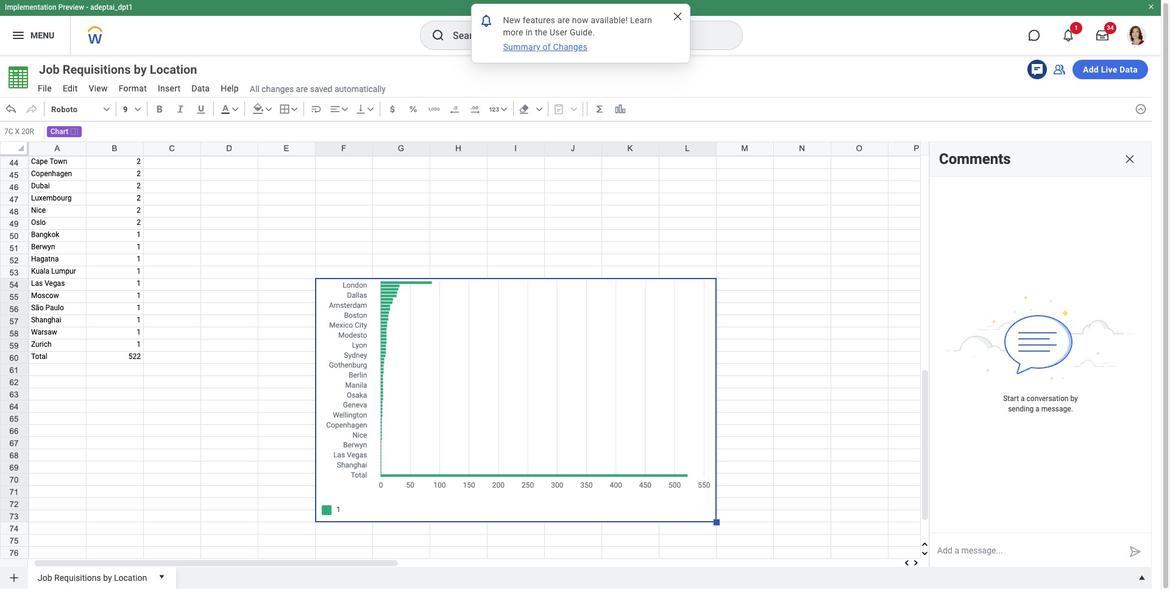Task type: locate. For each thing, give the bounding box(es) containing it.
chevron down small image left 9
[[101, 103, 113, 115]]

0 vertical spatial by
[[134, 62, 147, 77]]

0 vertical spatial job requisitions by location
[[39, 62, 197, 77]]

0 horizontal spatial data
[[192, 84, 210, 93]]

job requisitions by location button
[[33, 61, 219, 78], [33, 567, 152, 587]]

format
[[119, 84, 147, 93]]

2 horizontal spatial by
[[1071, 395, 1079, 403]]

by up message. on the bottom
[[1071, 395, 1079, 403]]

0 horizontal spatial x image
[[672, 10, 684, 23]]

caret up image
[[1137, 572, 1149, 584]]

chevron down small image left the border all icon
[[263, 103, 275, 115]]

chevron up circle image
[[1136, 103, 1148, 115]]

location left the "caret down small" image
[[114, 573, 147, 583]]

user
[[550, 27, 568, 37]]

data inside button
[[1120, 65, 1139, 74]]

job requisitions by location for 2nd job requisitions by location button
[[38, 573, 147, 583]]

dialog
[[471, 4, 691, 63]]

numbers image
[[488, 103, 501, 115]]

x image down chevron up circle 'image'
[[1125, 153, 1137, 165]]

1 horizontal spatial location
[[150, 62, 197, 77]]

chart image
[[615, 103, 627, 115]]

menu
[[30, 30, 54, 40]]

location
[[150, 62, 197, 77], [114, 573, 147, 583]]

requisitions
[[63, 62, 131, 77], [54, 573, 101, 583]]

chevron down small image left text wrap icon
[[288, 103, 300, 115]]

guide.
[[570, 27, 595, 37]]

a up sending
[[1022, 395, 1026, 403]]

job for 2nd job requisitions by location button from the bottom of the page
[[39, 62, 60, 77]]

0 horizontal spatial location
[[114, 573, 147, 583]]

1 vertical spatial job requisitions by location
[[38, 573, 147, 583]]

1 vertical spatial job requisitions by location button
[[33, 567, 152, 587]]

2 chevron down small image from the left
[[263, 103, 275, 115]]

job for 2nd job requisitions by location button
[[38, 573, 52, 583]]

are for features
[[558, 15, 570, 25]]

more
[[503, 27, 524, 37]]

dollar sign image
[[386, 103, 399, 115]]

all changes are saved automatically button
[[245, 83, 386, 95]]

edit
[[63, 84, 78, 93]]

1 horizontal spatial a
[[1036, 405, 1040, 413]]

0 vertical spatial x image
[[672, 10, 684, 23]]

data
[[1120, 65, 1139, 74], [192, 84, 210, 93]]

1 vertical spatial a
[[1036, 405, 1040, 413]]

None text field
[[1, 123, 44, 140]]

chevron down small image right eraser image
[[533, 103, 546, 115]]

0 vertical spatial job
[[39, 62, 60, 77]]

1 chevron down small image from the left
[[101, 103, 113, 115]]

x image
[[672, 10, 684, 23], [1125, 153, 1137, 165]]

bold image
[[154, 103, 166, 115]]

0 vertical spatial job requisitions by location button
[[33, 61, 219, 78]]

application
[[931, 534, 1152, 568]]

0 vertical spatial location
[[150, 62, 197, 77]]

3 chevron down small image from the left
[[339, 103, 351, 115]]

by up "menus" menu bar
[[134, 62, 147, 77]]

chevron down small image right 9
[[132, 103, 144, 115]]

the
[[535, 27, 548, 37]]

chevron down small image
[[229, 103, 241, 115], [263, 103, 275, 115], [339, 103, 351, 115]]

menu button
[[0, 16, 70, 55]]

are left saved
[[296, 84, 308, 94]]

autosum image
[[594, 103, 606, 115]]

0 vertical spatial a
[[1022, 395, 1026, 403]]

data right live
[[1120, 65, 1139, 74]]

available!
[[591, 15, 628, 25]]

2 chevron down small image from the left
[[132, 103, 144, 115]]

1 horizontal spatial chevron down small image
[[263, 103, 275, 115]]

border all image
[[279, 103, 291, 115]]

activity stream image
[[1031, 62, 1045, 77]]

are up the user
[[558, 15, 570, 25]]

1 vertical spatial job
[[38, 573, 52, 583]]

x image inside dialog
[[672, 10, 684, 23]]

are inside new features are now available! learn more in the user guide. summary of changes
[[558, 15, 570, 25]]

roboto button
[[47, 99, 113, 119]]

chevron down small image left align bottom image
[[339, 103, 351, 115]]

data up underline image
[[192, 84, 210, 93]]

1
[[1075, 24, 1079, 31]]

menu banner
[[0, 0, 1162, 55]]

thousands comma image
[[428, 103, 440, 115]]

automatically
[[335, 84, 386, 94]]

grid
[[0, 0, 1171, 582]]

a
[[1022, 395, 1026, 403], [1036, 405, 1040, 413]]

profile logan mcneil image
[[1128, 26, 1147, 48]]

help
[[221, 84, 239, 93]]

2 job requisitions by location button from the top
[[33, 567, 152, 587]]

implementation
[[5, 3, 57, 12]]

italics image
[[174, 103, 186, 115]]

all changes are saved automatically
[[250, 84, 386, 94]]

are for changes
[[296, 84, 308, 94]]

underline image
[[195, 103, 207, 115]]

by left the "caret down small" image
[[103, 573, 112, 583]]

1 horizontal spatial are
[[558, 15, 570, 25]]

job up file
[[39, 62, 60, 77]]

0 vertical spatial are
[[558, 15, 570, 25]]

implementation preview -   adeptai_dpt1
[[5, 3, 133, 12]]

location up insert
[[150, 62, 197, 77]]

1 vertical spatial location
[[114, 573, 147, 583]]

text wrap image
[[310, 103, 322, 115]]

job requisitions by location
[[39, 62, 197, 77], [38, 573, 147, 583]]

job
[[39, 62, 60, 77], [38, 573, 52, 583]]

dialog containing new features are now available! learn more in the user guide.
[[471, 4, 691, 63]]

0 horizontal spatial by
[[103, 573, 112, 583]]

2 horizontal spatial chevron down small image
[[339, 103, 351, 115]]

summary of changes link
[[502, 41, 589, 53]]

0 vertical spatial requisitions
[[63, 62, 131, 77]]

changes
[[554, 42, 588, 52]]

search image
[[431, 28, 446, 43]]

1 horizontal spatial by
[[134, 62, 147, 77]]

chevron down small image down help
[[229, 103, 241, 115]]

x image right 'learn'
[[672, 10, 684, 23]]

add
[[1084, 65, 1100, 74]]

1 vertical spatial requisitions
[[54, 573, 101, 583]]

by
[[134, 62, 147, 77], [1071, 395, 1079, 403], [103, 573, 112, 583]]

chevron down small image left eraser image
[[498, 103, 510, 115]]

chevron down small image
[[101, 103, 113, 115], [132, 103, 144, 115], [288, 103, 300, 115], [365, 103, 377, 115], [498, 103, 510, 115], [533, 103, 546, 115]]

a down conversation
[[1036, 405, 1040, 413]]

0 vertical spatial data
[[1120, 65, 1139, 74]]

1 vertical spatial data
[[192, 84, 210, 93]]

0 horizontal spatial chevron down small image
[[229, 103, 241, 115]]

inbox large image
[[1097, 29, 1109, 41]]

menus menu bar
[[32, 80, 245, 99]]

of
[[543, 42, 551, 52]]

Search Workday  search field
[[453, 22, 718, 49]]

chevron down small image left dollar sign icon
[[365, 103, 377, 115]]

are
[[558, 15, 570, 25], [296, 84, 308, 94]]

Add a message... text field
[[931, 534, 1125, 568]]

notifications image
[[479, 13, 494, 28]]

are inside button
[[296, 84, 308, 94]]

job requisitions by location for 2nd job requisitions by location button from the bottom of the page
[[39, 62, 197, 77]]

34
[[1108, 24, 1115, 31]]

1 job requisitions by location button from the top
[[33, 61, 219, 78]]

1 vertical spatial x image
[[1125, 153, 1137, 165]]

2 vertical spatial by
[[103, 573, 112, 583]]

1 vertical spatial by
[[1071, 395, 1079, 403]]

job right add footer ws icon
[[38, 573, 52, 583]]

0 horizontal spatial are
[[296, 84, 308, 94]]

new features are now available! learn more in the user guide. summary of changes
[[503, 15, 655, 52]]

location for 2nd job requisitions by location button from the bottom of the page
[[150, 62, 197, 77]]

1 vertical spatial are
[[296, 84, 308, 94]]

add live data
[[1084, 65, 1139, 74]]

1 horizontal spatial data
[[1120, 65, 1139, 74]]



Task type: describe. For each thing, give the bounding box(es) containing it.
justify image
[[11, 28, 26, 43]]

message.
[[1042, 405, 1074, 413]]

caret down small image
[[156, 571, 168, 583]]

remove zero image
[[449, 103, 461, 115]]

file
[[38, 84, 52, 93]]

data inside "menus" menu bar
[[192, 84, 210, 93]]

undo l image
[[5, 103, 17, 115]]

comments region
[[931, 142, 1152, 568]]

1 button
[[1056, 22, 1083, 49]]

insert
[[158, 84, 181, 93]]

learn
[[631, 15, 653, 25]]

comments
[[940, 151, 1012, 168]]

media classroom image
[[1053, 62, 1067, 77]]

chevron down small image inside roboto 'dropdown button'
[[101, 103, 113, 115]]

in
[[526, 27, 533, 37]]

roboto
[[51, 105, 78, 114]]

add live data button
[[1073, 60, 1149, 79]]

3 chevron down small image from the left
[[288, 103, 300, 115]]

5 chevron down small image from the left
[[498, 103, 510, 115]]

0 horizontal spatial a
[[1022, 395, 1026, 403]]

start
[[1004, 395, 1020, 403]]

1 horizontal spatial x image
[[1125, 153, 1137, 165]]

summary
[[503, 42, 541, 52]]

features
[[523, 15, 556, 25]]

by for 2nd job requisitions by location button from the bottom of the page
[[134, 62, 147, 77]]

start a conversation by sending a message.
[[1004, 395, 1079, 413]]

adeptai_dpt1
[[90, 3, 133, 12]]

send image
[[1129, 545, 1144, 559]]

add footer ws image
[[8, 572, 20, 584]]

chart button
[[47, 126, 82, 137]]

notifications large image
[[1063, 29, 1075, 41]]

preview
[[58, 3, 84, 12]]

chevron down small image inside 9 dropdown button
[[132, 103, 144, 115]]

chart
[[50, 127, 68, 136]]

4 chevron down small image from the left
[[365, 103, 377, 115]]

requisitions for 2nd job requisitions by location button
[[54, 573, 101, 583]]

now
[[573, 15, 589, 25]]

saved
[[310, 84, 333, 94]]

all
[[250, 84, 260, 94]]

align bottom image
[[355, 103, 367, 115]]

by for 2nd job requisitions by location button
[[103, 573, 112, 583]]

toolbar container region
[[0, 97, 1131, 121]]

requisitions for 2nd job requisitions by location button from the bottom of the page
[[63, 62, 131, 77]]

location for 2nd job requisitions by location button
[[114, 573, 147, 583]]

close environment banner image
[[1148, 3, 1156, 10]]

by inside start a conversation by sending a message.
[[1071, 395, 1079, 403]]

1 chevron down small image from the left
[[229, 103, 241, 115]]

6 chevron down small image from the left
[[533, 103, 546, 115]]

-
[[86, 3, 88, 12]]

new
[[503, 15, 521, 25]]

conversation
[[1027, 395, 1069, 403]]

add zero image
[[469, 103, 482, 115]]

changes
[[262, 84, 294, 94]]

sending
[[1009, 405, 1035, 413]]

view
[[89, 84, 108, 93]]

34 button
[[1090, 22, 1117, 49]]

9
[[123, 105, 128, 114]]

align left image
[[329, 103, 341, 115]]

live
[[1102, 65, 1118, 74]]

eraser image
[[518, 103, 530, 115]]

percentage image
[[407, 103, 419, 115]]

9 button
[[119, 99, 144, 119]]



Task type: vqa. For each thing, say whether or not it's contained in the screenshot.
Visibility popup button
no



